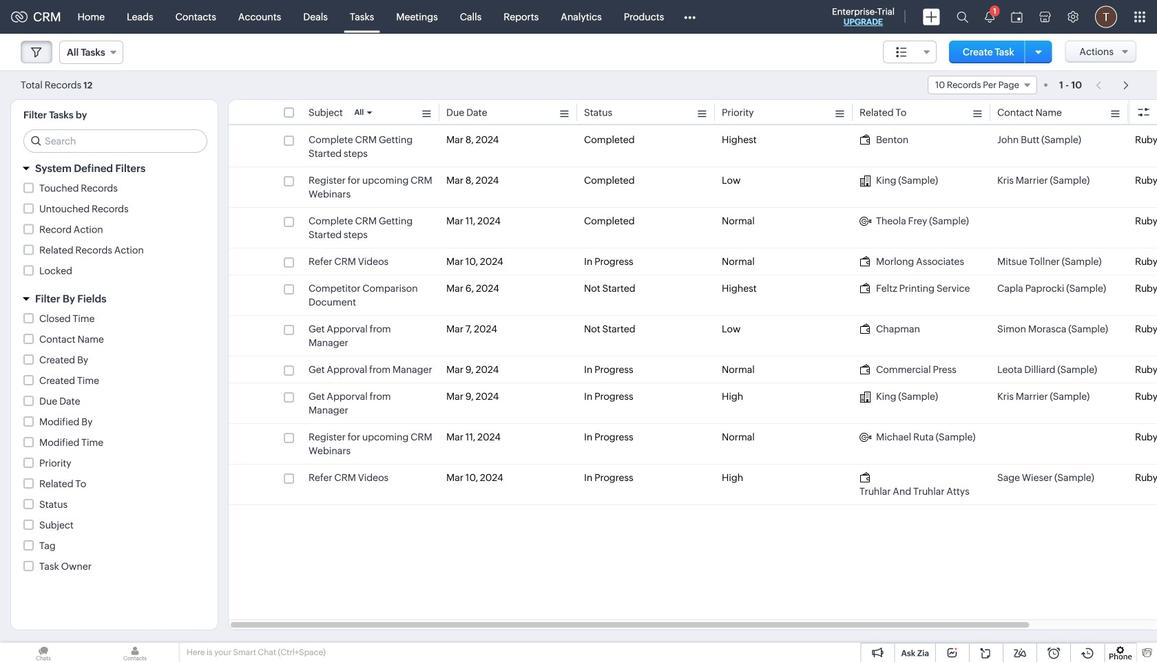 Task type: vqa. For each thing, say whether or not it's contained in the screenshot.
Contacts IMAGE
yes



Task type: describe. For each thing, give the bounding box(es) containing it.
signals element
[[977, 0, 1003, 34]]

profile element
[[1087, 0, 1126, 33]]

profile image
[[1096, 6, 1118, 28]]

logo image
[[11, 11, 28, 22]]



Task type: locate. For each thing, give the bounding box(es) containing it.
Search text field
[[24, 130, 207, 152]]

create menu image
[[923, 9, 941, 25]]

search image
[[957, 11, 969, 23]]

chats image
[[0, 644, 87, 663]]

None field
[[59, 41, 123, 64], [883, 41, 937, 63], [928, 76, 1038, 94], [59, 41, 123, 64], [928, 76, 1038, 94]]

search element
[[949, 0, 977, 34]]

size image
[[896, 46, 908, 59]]

Other Modules field
[[675, 6, 705, 28]]

none field size
[[883, 41, 937, 63]]

row group
[[229, 127, 1158, 506]]

calendar image
[[1012, 11, 1023, 22]]

create menu element
[[915, 0, 949, 33]]

contacts image
[[92, 644, 178, 663]]



